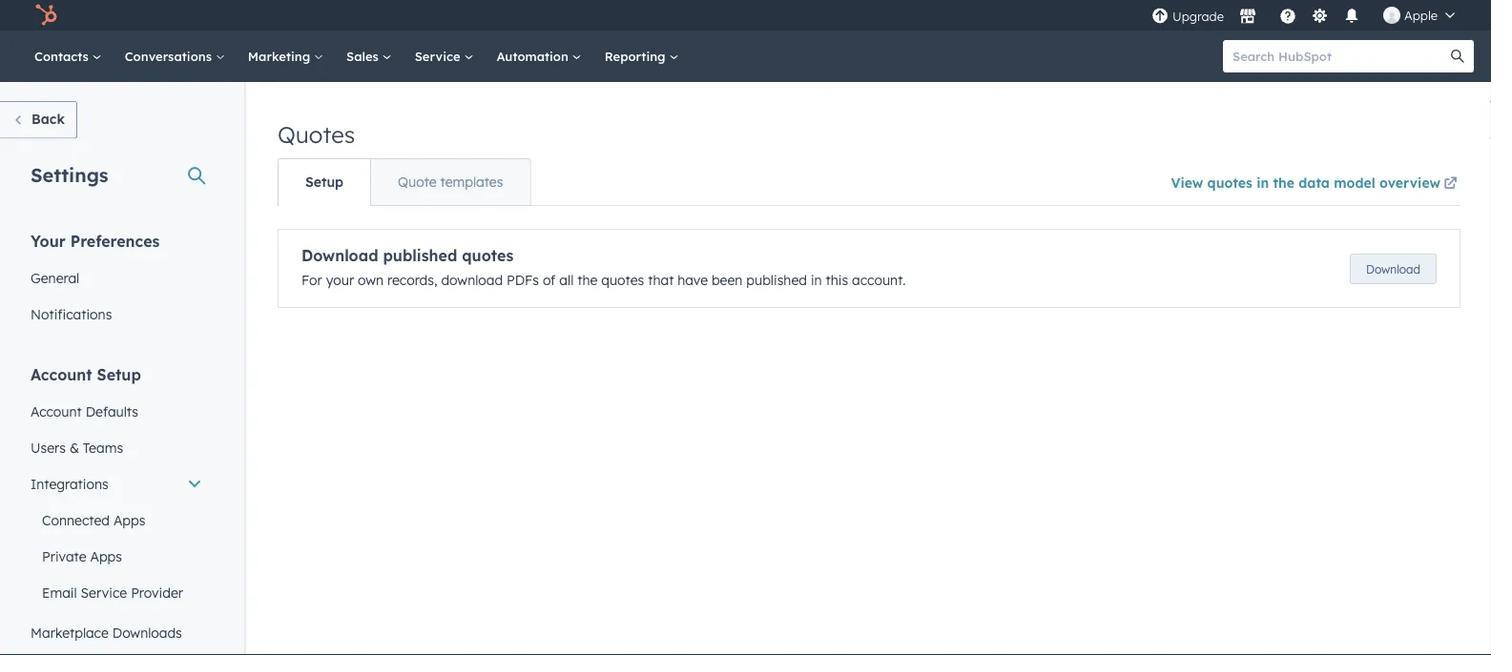 Task type: describe. For each thing, give the bounding box(es) containing it.
link opens in a new window image
[[1444, 173, 1457, 196]]

templates
[[440, 174, 503, 190]]

download
[[441, 272, 503, 289]]

email
[[42, 584, 77, 601]]

users & teams link
[[19, 430, 214, 466]]

quotes
[[278, 120, 355, 149]]

automation
[[496, 48, 572, 64]]

integrations button
[[19, 466, 214, 502]]

back
[[31, 111, 65, 127]]

marketing link
[[236, 31, 335, 82]]

your
[[31, 231, 66, 250]]

general
[[31, 270, 79, 286]]

help button
[[1272, 0, 1304, 31]]

upgrade image
[[1151, 8, 1169, 25]]

notifications button
[[1336, 0, 1368, 31]]

2 horizontal spatial quotes
[[1207, 174, 1253, 191]]

1 horizontal spatial quotes
[[601, 272, 644, 289]]

in inside download published quotes for your own records, download pdfs of all the quotes that have been published in this account.
[[811, 272, 822, 289]]

1 horizontal spatial setup
[[305, 174, 343, 190]]

download published quotes for your own records, download pdfs of all the quotes that have been published in this account.
[[301, 246, 906, 289]]

preferences
[[70, 231, 160, 250]]

view quotes in the data model overview link
[[1171, 162, 1461, 205]]

provider
[[131, 584, 183, 601]]

all
[[559, 272, 574, 289]]

quote
[[398, 174, 437, 190]]

menu containing apple
[[1150, 0, 1468, 31]]

0 vertical spatial published
[[383, 246, 457, 265]]

users & teams
[[31, 439, 123, 456]]

marketplaces button
[[1228, 0, 1268, 31]]

settings image
[[1311, 8, 1328, 25]]

of
[[543, 272, 556, 289]]

0 horizontal spatial quotes
[[462, 246, 513, 265]]

for
[[301, 272, 322, 289]]

your
[[326, 272, 354, 289]]

apple button
[[1372, 0, 1466, 31]]

search image
[[1451, 50, 1464, 63]]

download button
[[1350, 254, 1437, 284]]

own
[[358, 272, 384, 289]]

setup link
[[279, 159, 370, 205]]

private apps link
[[19, 539, 214, 575]]

apps for connected apps
[[113, 512, 145, 529]]

this
[[826, 272, 848, 289]]

defaults
[[86, 403, 138, 420]]

pdfs
[[507, 272, 539, 289]]

in inside "view quotes in the data model overview" link
[[1257, 174, 1269, 191]]

help image
[[1279, 9, 1296, 26]]

reporting
[[605, 48, 669, 64]]

integrations
[[31, 476, 108, 492]]

account defaults
[[31, 403, 138, 420]]

notifications image
[[1343, 9, 1360, 26]]

account for account defaults
[[31, 403, 82, 420]]

view quotes in the data model overview
[[1171, 174, 1441, 191]]

apps for private apps
[[90, 548, 122, 565]]

apple
[[1404, 7, 1438, 23]]

the inside download published quotes for your own records, download pdfs of all the quotes that have been published in this account.
[[577, 272, 598, 289]]

have
[[678, 272, 708, 289]]

reporting link
[[593, 31, 690, 82]]

downloads
[[112, 624, 182, 641]]

marketplace
[[31, 624, 109, 641]]

quote templates
[[398, 174, 503, 190]]

bob builder image
[[1383, 7, 1400, 24]]

account for account setup
[[31, 365, 92, 384]]



Task type: vqa. For each thing, say whether or not it's contained in the screenshot.
grid view image
no



Task type: locate. For each thing, give the bounding box(es) containing it.
0 vertical spatial the
[[1273, 174, 1295, 191]]

upgrade
[[1172, 9, 1224, 24]]

2 account from the top
[[31, 403, 82, 420]]

general link
[[19, 260, 214, 296]]

1 horizontal spatial published
[[746, 272, 807, 289]]

settings link
[[1308, 5, 1332, 25]]

0 horizontal spatial setup
[[97, 365, 141, 384]]

marketplaces image
[[1239, 9, 1256, 26]]

download for download
[[1366, 262, 1421, 276]]

setup up account defaults link
[[97, 365, 141, 384]]

marketplace downloads
[[31, 624, 182, 641]]

quotes up download
[[462, 246, 513, 265]]

1 account from the top
[[31, 365, 92, 384]]

account setup element
[[19, 364, 214, 655]]

marketplace downloads link
[[19, 615, 214, 651]]

service inside account setup element
[[81, 584, 127, 601]]

sales
[[346, 48, 382, 64]]

the left data on the right of page
[[1273, 174, 1295, 191]]

0 vertical spatial quotes
[[1207, 174, 1253, 191]]

been
[[712, 272, 743, 289]]

published
[[383, 246, 457, 265], [746, 272, 807, 289]]

data
[[1299, 174, 1330, 191]]

conversations
[[125, 48, 215, 64]]

account
[[31, 365, 92, 384], [31, 403, 82, 420]]

1 horizontal spatial download
[[1366, 262, 1421, 276]]

records,
[[387, 272, 437, 289]]

1 vertical spatial quotes
[[462, 246, 513, 265]]

account defaults link
[[19, 394, 214, 430]]

apps down integrations button
[[113, 512, 145, 529]]

1 vertical spatial service
[[81, 584, 127, 601]]

apps
[[113, 512, 145, 529], [90, 548, 122, 565]]

menu
[[1150, 0, 1468, 31]]

in
[[1257, 174, 1269, 191], [811, 272, 822, 289]]

hubspot link
[[23, 4, 72, 27]]

1 vertical spatial in
[[811, 272, 822, 289]]

link opens in a new window image
[[1444, 177, 1457, 191]]

connected
[[42, 512, 110, 529]]

1 vertical spatial apps
[[90, 548, 122, 565]]

account up the account defaults
[[31, 365, 92, 384]]

account.
[[852, 272, 906, 289]]

service link
[[403, 31, 485, 82]]

view
[[1171, 174, 1203, 191]]

0 vertical spatial in
[[1257, 174, 1269, 191]]

1 horizontal spatial service
[[415, 48, 464, 64]]

1 horizontal spatial in
[[1257, 174, 1269, 191]]

quotes left that
[[601, 272, 644, 289]]

email service provider link
[[19, 575, 214, 611]]

&
[[70, 439, 79, 456]]

hubspot image
[[34, 4, 57, 27]]

service
[[415, 48, 464, 64], [81, 584, 127, 601]]

0 vertical spatial account
[[31, 365, 92, 384]]

download inside button
[[1366, 262, 1421, 276]]

your preferences
[[31, 231, 160, 250]]

the right all
[[577, 272, 598, 289]]

1 vertical spatial account
[[31, 403, 82, 420]]

account up users
[[31, 403, 82, 420]]

private
[[42, 548, 86, 565]]

quotes right view
[[1207, 174, 1253, 191]]

automation link
[[485, 31, 593, 82]]

download
[[301, 246, 378, 265], [1366, 262, 1421, 276]]

account setup
[[31, 365, 141, 384]]

search button
[[1442, 40, 1474, 73]]

download inside download published quotes for your own records, download pdfs of all the quotes that have been published in this account.
[[301, 246, 378, 265]]

teams
[[83, 439, 123, 456]]

setup down quotes
[[305, 174, 343, 190]]

0 horizontal spatial download
[[301, 246, 378, 265]]

conversations link
[[113, 31, 236, 82]]

notifications link
[[19, 296, 214, 332]]

your preferences element
[[19, 230, 214, 332]]

download for download published quotes for your own records, download pdfs of all the quotes that have been published in this account.
[[301, 246, 378, 265]]

private apps
[[42, 548, 122, 565]]

navigation
[[278, 158, 531, 206]]

download down overview
[[1366, 262, 1421, 276]]

service down private apps link
[[81, 584, 127, 601]]

published right the been
[[746, 272, 807, 289]]

sales link
[[335, 31, 403, 82]]

0 vertical spatial setup
[[305, 174, 343, 190]]

navigation containing setup
[[278, 158, 531, 206]]

apps up email service provider
[[90, 548, 122, 565]]

connected apps
[[42, 512, 145, 529]]

contacts link
[[23, 31, 113, 82]]

0 horizontal spatial service
[[81, 584, 127, 601]]

marketing
[[248, 48, 314, 64]]

apps inside "link"
[[113, 512, 145, 529]]

users
[[31, 439, 66, 456]]

download up your
[[301, 246, 378, 265]]

back link
[[0, 101, 77, 139]]

0 horizontal spatial the
[[577, 272, 598, 289]]

setup
[[305, 174, 343, 190], [97, 365, 141, 384]]

published up records,
[[383, 246, 457, 265]]

2 vertical spatial quotes
[[601, 272, 644, 289]]

contacts
[[34, 48, 92, 64]]

0 vertical spatial apps
[[113, 512, 145, 529]]

0 vertical spatial service
[[415, 48, 464, 64]]

Search HubSpot search field
[[1223, 40, 1457, 73]]

1 vertical spatial published
[[746, 272, 807, 289]]

in left this
[[811, 272, 822, 289]]

1 vertical spatial the
[[577, 272, 598, 289]]

notifications
[[31, 306, 112, 322]]

1 horizontal spatial the
[[1273, 174, 1295, 191]]

model
[[1334, 174, 1375, 191]]

1 vertical spatial setup
[[97, 365, 141, 384]]

service right sales link
[[415, 48, 464, 64]]

the
[[1273, 174, 1295, 191], [577, 272, 598, 289]]

email service provider
[[42, 584, 183, 601]]

that
[[648, 272, 674, 289]]

quotes
[[1207, 174, 1253, 191], [462, 246, 513, 265], [601, 272, 644, 289]]

settings
[[31, 163, 108, 187]]

overview
[[1379, 174, 1441, 191]]

connected apps link
[[19, 502, 214, 539]]

quote templates link
[[370, 159, 530, 205]]

0 horizontal spatial in
[[811, 272, 822, 289]]

in left data on the right of page
[[1257, 174, 1269, 191]]

0 horizontal spatial published
[[383, 246, 457, 265]]



